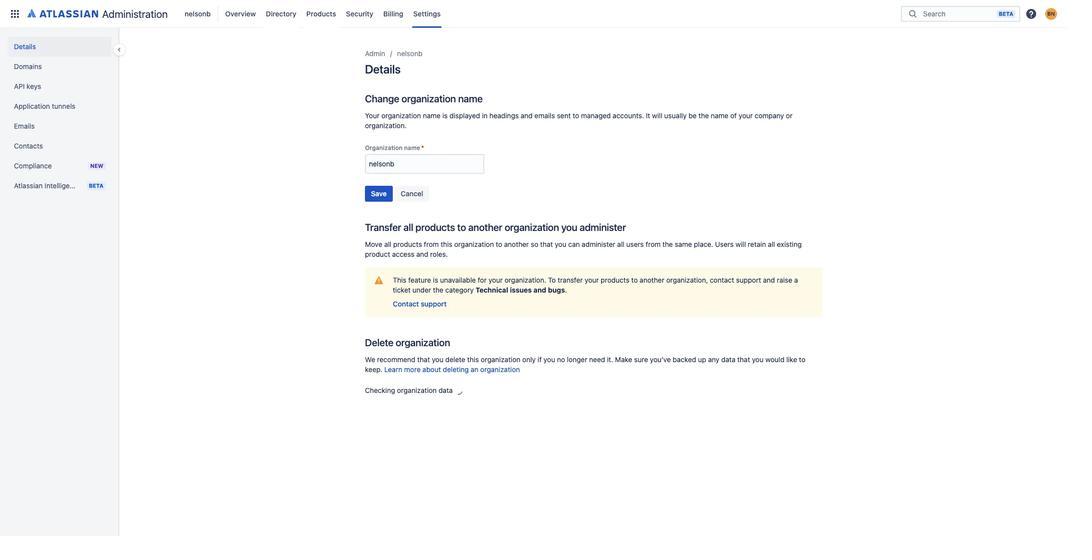 Task type: vqa. For each thing, say whether or not it's contained in the screenshot.
administration
yes



Task type: describe. For each thing, give the bounding box(es) containing it.
name left the of
[[711, 111, 729, 120]]

organization down more
[[397, 387, 437, 395]]

longer
[[567, 356, 588, 364]]

0 horizontal spatial your
[[489, 276, 503, 285]]

organization up the about at the bottom
[[396, 337, 450, 349]]

0 vertical spatial another
[[469, 222, 503, 233]]

is inside 'your organization name is displayed in headings and emails sent to managed accounts. it will usually be the name of your company or organization.'
[[443, 111, 448, 120]]

organization. inside this feature is unavailable for your organization. to transfer your products to another organization, contact support and raise a ticket under the category
[[505, 276, 547, 285]]

contact
[[710, 276, 735, 285]]

emails
[[535, 111, 555, 120]]

2 from from the left
[[646, 240, 661, 249]]

keys
[[27, 82, 41, 91]]

change
[[365, 93, 400, 104]]

more
[[404, 366, 421, 374]]

this feature is unavailable for your organization. to transfer your products to another organization, contact support and raise a ticket under the category
[[393, 276, 798, 295]]

raise
[[777, 276, 793, 285]]

name up displayed
[[458, 93, 483, 104]]

name left the *
[[404, 144, 420, 152]]

the inside move all products from this organization to another so that you can administer all users from the same place. users will retain all existing product access and roles.
[[663, 240, 673, 249]]

domains link
[[8, 57, 111, 77]]

beta
[[999, 10, 1014, 17]]

users
[[627, 240, 644, 249]]

to inside this feature is unavailable for your organization. to transfer your products to another organization, contact support and raise a ticket under the category
[[632, 276, 638, 285]]

in
[[482, 111, 488, 120]]

bugs
[[548, 286, 565, 295]]

technical
[[476, 286, 508, 295]]

Search field
[[921, 5, 997, 23]]

issues
[[510, 286, 532, 295]]

help icon image
[[1026, 8, 1038, 20]]

admin link
[[365, 48, 385, 60]]

would
[[766, 356, 785, 364]]

directory link
[[263, 6, 300, 22]]

compliance
[[14, 162, 52, 170]]

you up the can
[[562, 222, 578, 233]]

delete
[[365, 337, 394, 349]]

contact support
[[393, 300, 447, 308]]

emails link
[[8, 116, 111, 136]]

we recommend that you delete this organization only if you no longer need it. make sure you've backed up any data that you would like to keep.
[[365, 356, 806, 374]]

emails
[[14, 122, 35, 130]]

save button
[[365, 186, 393, 202]]

organization up displayed
[[402, 93, 456, 104]]

and inside this feature is unavailable for your organization. to transfer your products to another organization, contact support and raise a ticket under the category
[[764, 276, 775, 285]]

make
[[615, 356, 633, 364]]

no
[[557, 356, 565, 364]]

overview link
[[222, 6, 259, 22]]

and inside move all products from this organization to another so that you can administer all users from the same place. users will retain all existing product access and roles.
[[417, 250, 429, 259]]

directory
[[266, 9, 297, 18]]

an
[[471, 366, 479, 374]]

move
[[365, 240, 383, 249]]

1 horizontal spatial nelsonb
[[397, 49, 423, 58]]

any
[[709, 356, 720, 364]]

you left would
[[752, 356, 764, 364]]

to inside move all products from this organization to another so that you can administer all users from the same place. users will retain all existing product access and roles.
[[496, 240, 503, 249]]

administration
[[102, 8, 168, 20]]

will inside 'your organization name is displayed in headings and emails sent to managed accounts. it will usually be the name of your company or organization.'
[[652, 111, 663, 120]]

need
[[590, 356, 606, 364]]

this
[[393, 276, 407, 285]]

global navigation element
[[6, 0, 902, 28]]

all right move
[[384, 240, 392, 249]]

accounts.
[[613, 111, 644, 120]]

0 horizontal spatial that
[[418, 356, 430, 364]]

ticket
[[393, 286, 411, 295]]

your inside 'your organization name is displayed in headings and emails sent to managed accounts. it will usually be the name of your company or organization.'
[[739, 111, 753, 120]]

organization inside we recommend that you delete this organization only if you no longer need it. make sure you've backed up any data that you would like to keep.
[[481, 356, 521, 364]]

all left the users
[[618, 240, 625, 249]]

all right retain in the right top of the page
[[768, 240, 776, 249]]

move all products from this organization to another so that you can administer all users from the same place. users will retain all existing product access and roles.
[[365, 240, 802, 259]]

transfer
[[365, 222, 402, 233]]

products for to
[[416, 222, 455, 233]]

this inside we recommend that you delete this organization only if you no longer need it. make sure you've backed up any data that you would like to keep.
[[467, 356, 479, 364]]

headings
[[490, 111, 519, 120]]

existing
[[777, 240, 802, 249]]

save
[[371, 190, 387, 198]]

transfer all products to another organization you administer
[[365, 222, 626, 233]]

organization right an
[[481, 366, 520, 374]]

organization name *
[[365, 144, 424, 152]]

this inside move all products from this organization to another so that you can administer all users from the same place. users will retain all existing product access and roles.
[[441, 240, 453, 249]]

up
[[698, 356, 707, 364]]

security link
[[343, 6, 377, 22]]

beta
[[89, 183, 103, 189]]

tunnels
[[52, 102, 75, 110]]

organization,
[[667, 276, 708, 285]]

delete
[[446, 356, 466, 364]]

usually
[[665, 111, 687, 120]]

access
[[392, 250, 415, 259]]

unavailable
[[440, 276, 476, 285]]

0 vertical spatial administer
[[580, 222, 626, 233]]

settings link
[[411, 6, 444, 22]]

will inside move all products from this organization to another so that you can administer all users from the same place. users will retain all existing product access and roles.
[[736, 240, 746, 249]]

products link
[[304, 6, 339, 22]]

managed
[[581, 111, 611, 120]]

administration link
[[24, 6, 172, 22]]

it
[[646, 111, 651, 120]]

learn more about deleting an organization link
[[385, 366, 520, 374]]

another inside this feature is unavailable for your organization. to transfer your products to another organization, contact support and raise a ticket under the category
[[640, 276, 665, 285]]

domains
[[14, 62, 42, 71]]

to inside we recommend that you delete this organization only if you no longer need it. make sure you've backed up any data that you would like to keep.
[[800, 356, 806, 364]]

company
[[755, 111, 785, 120]]

another inside move all products from this organization to another so that you can administer all users from the same place. users will retain all existing product access and roles.
[[504, 240, 529, 249]]

transfer
[[558, 276, 583, 285]]

data inside we recommend that you delete this organization only if you no longer need it. make sure you've backed up any data that you would like to keep.
[[722, 356, 736, 364]]

organization up so
[[505, 222, 559, 233]]

account image
[[1046, 8, 1058, 20]]

only
[[523, 356, 536, 364]]

products for from
[[393, 240, 422, 249]]

you've
[[650, 356, 671, 364]]

you right the if
[[544, 356, 556, 364]]

application tunnels link
[[8, 97, 111, 116]]

new
[[90, 163, 103, 169]]



Task type: locate. For each thing, give the bounding box(es) containing it.
1 horizontal spatial your
[[585, 276, 599, 285]]

you inside move all products from this organization to another so that you can administer all users from the same place. users will retain all existing product access and roles.
[[555, 240, 567, 249]]

billing
[[384, 9, 404, 18]]

you left the can
[[555, 240, 567, 249]]

products up 'access'
[[393, 240, 422, 249]]

0 vertical spatial the
[[699, 111, 709, 120]]

name down change organization name
[[423, 111, 441, 120]]

details link
[[8, 37, 111, 57]]

your
[[365, 111, 380, 120]]

0 horizontal spatial this
[[441, 240, 453, 249]]

the inside this feature is unavailable for your organization. to transfer your products to another organization, contact support and raise a ticket under the category
[[433, 286, 444, 295]]

place.
[[694, 240, 714, 249]]

nelsonb inside global navigation element
[[185, 9, 211, 18]]

be
[[689, 111, 697, 120]]

details up domains
[[14, 42, 36, 51]]

technical issues and bugs .
[[476, 286, 567, 295]]

0 vertical spatial nelsonb
[[185, 9, 211, 18]]

api keys link
[[8, 77, 111, 97]]

1 horizontal spatial support
[[737, 276, 762, 285]]

0 vertical spatial details
[[14, 42, 36, 51]]

administration banner
[[0, 0, 1069, 28]]

sure
[[635, 356, 648, 364]]

the right 'be'
[[699, 111, 709, 120]]

displayed
[[450, 111, 480, 120]]

you up the about at the bottom
[[432, 356, 444, 364]]

nelsonb left overview
[[185, 9, 211, 18]]

we
[[365, 356, 375, 364]]

sent
[[557, 111, 571, 120]]

details down admin link
[[365, 62, 401, 76]]

it.
[[607, 356, 614, 364]]

your up technical
[[489, 276, 503, 285]]

of
[[731, 111, 737, 120]]

administer right the can
[[582, 240, 616, 249]]

feature
[[409, 276, 431, 285]]

0 horizontal spatial the
[[433, 286, 444, 295]]

1 vertical spatial details
[[365, 62, 401, 76]]

organization
[[365, 144, 403, 152]]

1 vertical spatial will
[[736, 240, 746, 249]]

that right so
[[541, 240, 553, 249]]

and left raise
[[764, 276, 775, 285]]

your right transfer
[[585, 276, 599, 285]]

under
[[413, 286, 431, 295]]

organization down transfer all products to another organization you administer
[[455, 240, 494, 249]]

the
[[699, 111, 709, 120], [663, 240, 673, 249], [433, 286, 444, 295]]

2 vertical spatial another
[[640, 276, 665, 285]]

0 vertical spatial will
[[652, 111, 663, 120]]

and
[[521, 111, 533, 120], [417, 250, 429, 259], [764, 276, 775, 285], [534, 286, 547, 295]]

data right any at the right bottom of the page
[[722, 356, 736, 364]]

2 vertical spatial the
[[433, 286, 444, 295]]

1 horizontal spatial details
[[365, 62, 401, 76]]

that up the about at the bottom
[[418, 356, 430, 364]]

0 horizontal spatial organization.
[[365, 121, 407, 130]]

organization.
[[365, 121, 407, 130], [505, 276, 547, 285]]

1 vertical spatial data
[[439, 387, 453, 395]]

products
[[307, 9, 336, 18]]

1 vertical spatial is
[[433, 276, 438, 285]]

application tunnels
[[14, 102, 75, 110]]

.
[[565, 286, 567, 295]]

1 horizontal spatial is
[[443, 111, 448, 120]]

organization left only
[[481, 356, 521, 364]]

2 vertical spatial products
[[601, 276, 630, 285]]

organization inside 'your organization name is displayed in headings and emails sent to managed accounts. it will usually be the name of your company or organization.'
[[382, 111, 421, 120]]

your
[[739, 111, 753, 120], [489, 276, 503, 285], [585, 276, 599, 285]]

organization. down your
[[365, 121, 407, 130]]

about
[[423, 366, 441, 374]]

and left the roles.
[[417, 250, 429, 259]]

category
[[446, 286, 474, 295]]

that right any at the right bottom of the page
[[738, 356, 751, 364]]

your organization name is displayed in headings and emails sent to managed accounts. it will usually be the name of your company or organization.
[[365, 111, 793, 130]]

application
[[14, 102, 50, 110]]

products
[[416, 222, 455, 233], [393, 240, 422, 249], [601, 276, 630, 285]]

1 vertical spatial another
[[504, 240, 529, 249]]

0 horizontal spatial nelsonb
[[185, 9, 211, 18]]

and left emails
[[521, 111, 533, 120]]

roles.
[[430, 250, 448, 259]]

so
[[531, 240, 539, 249]]

product
[[365, 250, 390, 259]]

0 vertical spatial products
[[416, 222, 455, 233]]

is inside this feature is unavailable for your organization. to transfer your products to another organization, contact support and raise a ticket under the category
[[433, 276, 438, 285]]

1 vertical spatial support
[[421, 300, 447, 308]]

1 horizontal spatial this
[[467, 356, 479, 364]]

the inside 'your organization name is displayed in headings and emails sent to managed accounts. it will usually be the name of your company or organization.'
[[699, 111, 709, 120]]

billing link
[[381, 6, 407, 22]]

0 horizontal spatial another
[[469, 222, 503, 233]]

or
[[786, 111, 793, 120]]

api keys
[[14, 82, 41, 91]]

checking organization data
[[365, 387, 453, 395]]

will left retain in the right top of the page
[[736, 240, 746, 249]]

you
[[562, 222, 578, 233], [555, 240, 567, 249], [432, 356, 444, 364], [544, 356, 556, 364], [752, 356, 764, 364]]

1 vertical spatial administer
[[582, 240, 616, 249]]

1 horizontal spatial nelsonb link
[[397, 48, 423, 60]]

this up the roles.
[[441, 240, 453, 249]]

settings
[[414, 9, 441, 18]]

this up an
[[467, 356, 479, 364]]

1 horizontal spatial the
[[663, 240, 673, 249]]

administer inside move all products from this organization to another so that you can administer all users from the same place. users will retain all existing product access and roles.
[[582, 240, 616, 249]]

1 horizontal spatial organization.
[[505, 276, 547, 285]]

administer up move all products from this organization to another so that you can administer all users from the same place. users will retain all existing product access and roles.
[[580, 222, 626, 233]]

to inside 'your organization name is displayed in headings and emails sent to managed accounts. it will usually be the name of your company or organization.'
[[573, 111, 580, 120]]

None field
[[366, 155, 484, 173]]

1 vertical spatial nelsonb
[[397, 49, 423, 58]]

cancel
[[401, 190, 424, 198]]

all
[[404, 222, 413, 233], [384, 240, 392, 249], [618, 240, 625, 249], [768, 240, 776, 249]]

all right transfer
[[404, 222, 413, 233]]

retain
[[748, 240, 767, 249]]

nelsonb link right admin link
[[397, 48, 423, 60]]

another
[[469, 222, 503, 233], [504, 240, 529, 249], [640, 276, 665, 285]]

search icon image
[[908, 9, 919, 19]]

1 horizontal spatial will
[[736, 240, 746, 249]]

organization inside move all products from this organization to another so that you can administer all users from the same place. users will retain all existing product access and roles.
[[455, 240, 494, 249]]

2 horizontal spatial your
[[739, 111, 753, 120]]

0 horizontal spatial support
[[421, 300, 447, 308]]

data
[[722, 356, 736, 364], [439, 387, 453, 395]]

keep.
[[365, 366, 383, 374]]

organization. up "technical issues and bugs ."
[[505, 276, 547, 285]]

from right the users
[[646, 240, 661, 249]]

1 horizontal spatial another
[[504, 240, 529, 249]]

*
[[421, 144, 424, 152]]

0 horizontal spatial will
[[652, 111, 663, 120]]

learn more about deleting an organization
[[385, 366, 520, 374]]

the left "same" on the top
[[663, 240, 673, 249]]

0 vertical spatial is
[[443, 111, 448, 120]]

users
[[716, 240, 734, 249]]

0 vertical spatial support
[[737, 276, 762, 285]]

is left displayed
[[443, 111, 448, 120]]

deleting
[[443, 366, 469, 374]]

nelsonb right admin
[[397, 49, 423, 58]]

name
[[458, 93, 483, 104], [423, 111, 441, 120], [711, 111, 729, 120], [404, 144, 420, 152]]

0 horizontal spatial data
[[439, 387, 453, 395]]

will right it
[[652, 111, 663, 120]]

that
[[541, 240, 553, 249], [418, 356, 430, 364], [738, 356, 751, 364]]

a
[[795, 276, 798, 285]]

atlassian image
[[27, 7, 98, 19], [27, 7, 98, 19]]

1 vertical spatial organization.
[[505, 276, 547, 285]]

data down learn more about deleting an organization link
[[439, 387, 453, 395]]

like
[[787, 356, 798, 364]]

administer
[[580, 222, 626, 233], [582, 240, 616, 249]]

and left bugs
[[534, 286, 547, 295]]

api
[[14, 82, 25, 91]]

1 vertical spatial this
[[467, 356, 479, 364]]

0 vertical spatial data
[[722, 356, 736, 364]]

nelsonb link left overview link
[[182, 6, 214, 22]]

0 vertical spatial this
[[441, 240, 453, 249]]

the right under
[[433, 286, 444, 295]]

1 vertical spatial products
[[393, 240, 422, 249]]

1 from from the left
[[424, 240, 439, 249]]

admin
[[365, 49, 385, 58]]

0 vertical spatial organization.
[[365, 121, 407, 130]]

support right the contact
[[737, 276, 762, 285]]

organization down change at the top left
[[382, 111, 421, 120]]

products inside this feature is unavailable for your organization. to transfer your products to another organization, contact support and raise a ticket under the category
[[601, 276, 630, 285]]

support inside this feature is unavailable for your organization. to transfer your products to another organization, contact support and raise a ticket under the category
[[737, 276, 762, 285]]

0 horizontal spatial details
[[14, 42, 36, 51]]

your right the of
[[739, 111, 753, 120]]

atlassian
[[14, 182, 43, 190]]

products inside move all products from this organization to another so that you can administer all users from the same place. users will retain all existing product access and roles.
[[393, 240, 422, 249]]

1 horizontal spatial data
[[722, 356, 736, 364]]

backed
[[673, 356, 697, 364]]

from
[[424, 240, 439, 249], [646, 240, 661, 249]]

1 horizontal spatial from
[[646, 240, 661, 249]]

2 horizontal spatial that
[[738, 356, 751, 364]]

support
[[737, 276, 762, 285], [421, 300, 447, 308]]

change organization name
[[365, 93, 483, 104]]

2 horizontal spatial the
[[699, 111, 709, 120]]

products up the roles.
[[416, 222, 455, 233]]

that inside move all products from this organization to another so that you can administer all users from the same place. users will retain all existing product access and roles.
[[541, 240, 553, 249]]

learn
[[385, 366, 403, 374]]

cancel button
[[395, 186, 430, 202]]

products down the users
[[601, 276, 630, 285]]

recommend
[[377, 356, 416, 364]]

contact support link
[[393, 300, 447, 309]]

2 horizontal spatial another
[[640, 276, 665, 285]]

0 vertical spatial nelsonb link
[[182, 6, 214, 22]]

this
[[441, 240, 453, 249], [467, 356, 479, 364]]

appswitcher icon image
[[9, 8, 21, 20]]

0 horizontal spatial nelsonb link
[[182, 6, 214, 22]]

contact
[[393, 300, 419, 308]]

if
[[538, 356, 542, 364]]

for
[[478, 276, 487, 285]]

contacts link
[[8, 136, 111, 156]]

support down under
[[421, 300, 447, 308]]

1 vertical spatial the
[[663, 240, 673, 249]]

from up the roles.
[[424, 240, 439, 249]]

and inside 'your organization name is displayed in headings and emails sent to managed accounts. it will usually be the name of your company or organization.'
[[521, 111, 533, 120]]

0 horizontal spatial is
[[433, 276, 438, 285]]

checking
[[365, 387, 395, 395]]

0 horizontal spatial from
[[424, 240, 439, 249]]

is right feature
[[433, 276, 438, 285]]

organization
[[402, 93, 456, 104], [382, 111, 421, 120], [505, 222, 559, 233], [455, 240, 494, 249], [396, 337, 450, 349], [481, 356, 521, 364], [481, 366, 520, 374], [397, 387, 437, 395]]

1 vertical spatial nelsonb link
[[397, 48, 423, 60]]

organization. inside 'your organization name is displayed in headings and emails sent to managed accounts. it will usually be the name of your company or organization.'
[[365, 121, 407, 130]]

1 horizontal spatial that
[[541, 240, 553, 249]]



